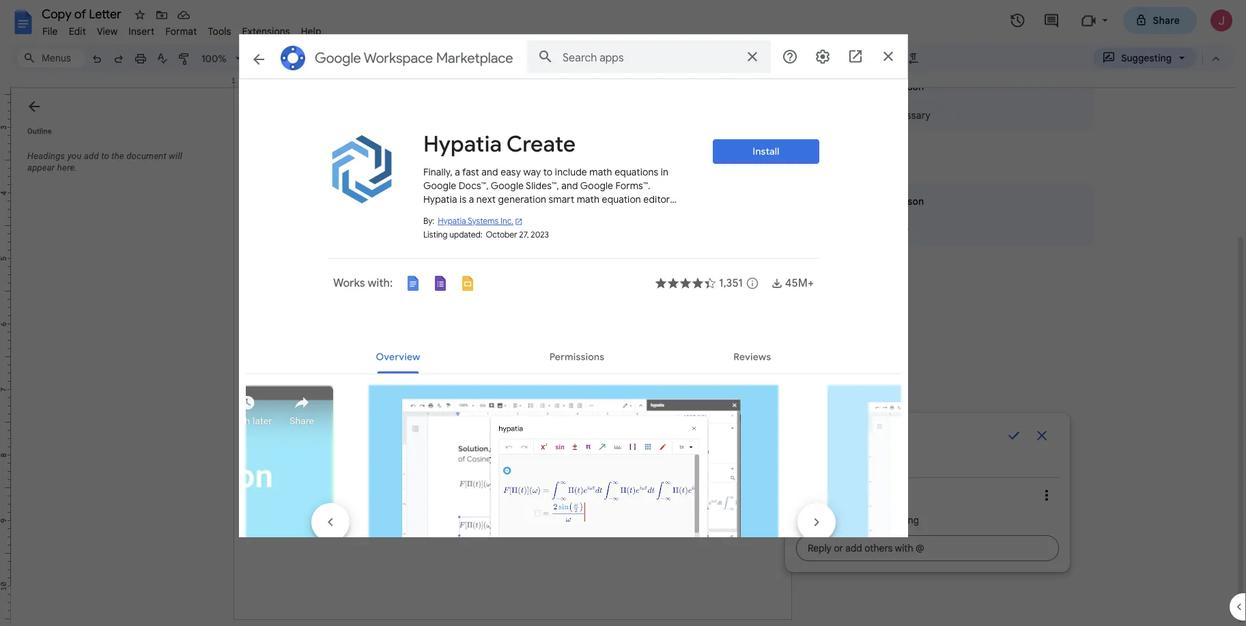 Task type: vqa. For each thing, say whether or not it's contained in the screenshot.
3:20 PM in the top of the page
yes



Task type: describe. For each thing, give the bounding box(es) containing it.
"r"
[[896, 226, 909, 237]]

bottom margin image
[[0, 583, 10, 619]]

james peterson
[[850, 195, 924, 207]]

peterson inside james peterson 3:20 pm today is full address necessary
[[883, 81, 924, 93]]

awkward
[[843, 514, 882, 526]]

1 3:21 pm from the top
[[826, 438, 855, 448]]

"your
[[830, 457, 853, 468]]

application containing james peterson
[[0, 0, 1246, 626]]

Menus field
[[17, 48, 85, 68]]

left margin image
[[234, 77, 303, 87]]

Star checkbox
[[130, 5, 150, 25]]

Rename text field
[[37, 5, 129, 22]]

peterson up name"
[[859, 426, 901, 438]]

address
[[846, 109, 882, 121]]

2 3:21 pm from the top
[[826, 498, 855, 508]]

today inside james peterson 3:20 pm today is full address necessary
[[883, 93, 906, 103]]

too much awkward spacing
[[796, 514, 919, 526]]



Task type: locate. For each thing, give the bounding box(es) containing it.
is
[[820, 109, 828, 121]]

application
[[0, 0, 1246, 626]]

delete:
[[796, 457, 828, 468]]

0 vertical spatial 3:21 pm
[[826, 438, 855, 448]]

2 james peterson 3:21 pm today from the top
[[826, 486, 901, 508]]

today
[[883, 93, 906, 103], [857, 438, 880, 448], [857, 498, 880, 508]]

james inside james peterson 3:20 pm today is full address necessary
[[850, 81, 881, 93]]

main toolbar
[[85, 0, 925, 530]]

menu bar banner
[[0, 0, 1246, 626]]

0 vertical spatial today
[[883, 93, 906, 103]]

much
[[815, 514, 840, 526]]

3:21 pm up delete: "your name"
[[826, 438, 855, 448]]

name"
[[856, 457, 884, 468]]

james peterson 3:20 pm today is full address necessary
[[820, 81, 931, 121]]

2 vertical spatial today
[[857, 498, 880, 508]]

3:21 pm up the much
[[826, 498, 855, 508]]

peterson up "r"
[[883, 195, 924, 207]]

right margin image
[[640, 77, 791, 87]]

james
[[850, 81, 881, 93], [850, 195, 881, 207], [826, 426, 857, 438], [826, 486, 857, 498]]

too
[[796, 514, 813, 526]]

peterson up "necessary"
[[883, 81, 924, 93]]

delete: "your name"
[[796, 457, 884, 468]]

0 vertical spatial james peterson 3:21 pm today
[[826, 426, 901, 448]]

peterson down name"
[[859, 486, 901, 498]]

necessary
[[885, 109, 931, 121]]

james peterson 3:21 pm today up name"
[[826, 426, 901, 448]]

1 vertical spatial today
[[857, 438, 880, 448]]

3:21 pm
[[826, 438, 855, 448], [826, 498, 855, 508]]

james peterson 3:21 pm today up "awkward"
[[826, 486, 901, 508]]

share. private to only me. image
[[1135, 14, 1148, 26]]

3:20 pm
[[850, 93, 881, 103]]

menu bar
[[37, 18, 327, 40]]

full
[[830, 109, 844, 121]]

1 vertical spatial james peterson 3:21 pm today
[[826, 486, 901, 508]]

james peterson 3:21 pm today
[[826, 426, 901, 448], [826, 486, 901, 508]]

james peterson image
[[796, 485, 818, 507]]

1 james peterson 3:21 pm today from the top
[[826, 426, 901, 448]]

menu bar inside menu bar banner
[[37, 18, 327, 40]]

1 vertical spatial 3:21 pm
[[826, 498, 855, 508]]

today up "necessary"
[[883, 93, 906, 103]]

today up "awkward"
[[857, 498, 880, 508]]

spacing
[[884, 514, 919, 526]]

today up name"
[[857, 438, 880, 448]]

peterson
[[883, 81, 924, 93], [883, 195, 924, 207], [859, 426, 901, 438], [859, 486, 901, 498]]



